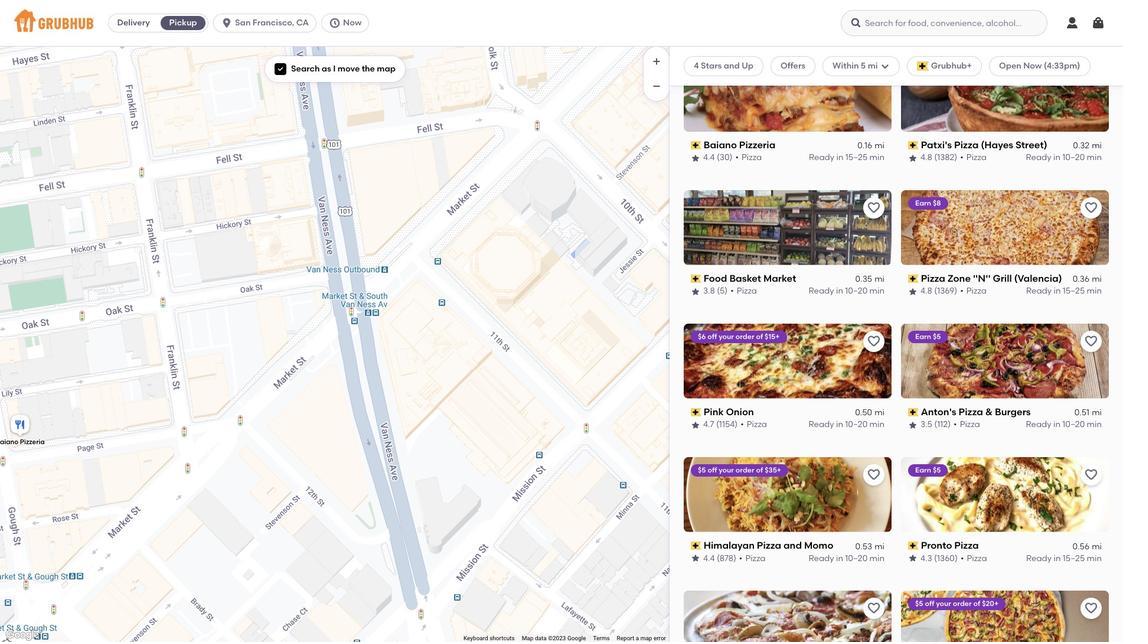 Task type: locate. For each thing, give the bounding box(es) containing it.
plus icon image
[[651, 56, 663, 67]]

mi right 0.36
[[1092, 274, 1102, 284]]

0 vertical spatial your
[[719, 332, 734, 341]]

grubhub plus flag logo image
[[917, 62, 929, 71]]

$15+
[[765, 332, 780, 341]]

• pizza for baiano
[[736, 153, 762, 163]]

map data ©2023 google
[[522, 635, 586, 642]]

• down onion
[[741, 420, 744, 430]]

save this restaurant image for pronto pizza
[[1085, 468, 1099, 482]]

ready in 10–20 min for pink onion
[[809, 420, 885, 430]]

185
[[684, 33, 702, 47]]

of left $35+ at right bottom
[[756, 466, 763, 474]]

1 horizontal spatial now
[[1024, 61, 1042, 71]]

4.7 (1154)
[[704, 420, 738, 430]]

subscription pass image for baiano pizzeria
[[691, 141, 702, 150]]

now right open
[[1024, 61, 1042, 71]]

map right "the"
[[377, 64, 396, 74]]

star icon image left '4.3' on the bottom right of the page
[[909, 554, 918, 563]]

(30)
[[717, 153, 733, 163]]

ready in 10–20 min down 0.35 at the top
[[809, 286, 885, 296]]

pizza zone ''n'' grill (valencia)
[[921, 273, 1063, 284]]

• down the zone
[[961, 286, 964, 296]]

star icon image for patxi's pizza (hayes street)
[[909, 153, 918, 163]]

earn for pizza zone ''n'' grill (valencia)
[[916, 199, 932, 207]]

1 vertical spatial of
[[756, 466, 763, 474]]

0.32
[[1073, 141, 1090, 151]]

ready in 15–25 min down 0.16
[[809, 153, 885, 163]]

0 horizontal spatial and
[[724, 61, 740, 71]]

order for pizza
[[736, 466, 755, 474]]

svg image up (4:33pm)
[[1066, 16, 1080, 30]]

save this restaurant button
[[864, 64, 885, 85], [1081, 64, 1102, 85], [864, 197, 885, 219], [1081, 197, 1102, 219], [864, 331, 885, 352], [1081, 331, 1102, 352], [864, 464, 885, 485], [1081, 464, 1102, 485], [864, 598, 885, 619], [1081, 598, 1102, 619]]

$5 down '4.3' on the bottom right of the page
[[916, 599, 924, 608]]

baiano pizzeria  logo image
[[684, 57, 892, 132]]

ready in 10–20 min down 0.50
[[809, 420, 885, 430]]

$8
[[933, 199, 941, 207]]

baiano pizzeria
[[704, 139, 776, 151]]

pink
[[704, 406, 724, 418]]

• pizza down anton's pizza & burgers
[[954, 420, 980, 430]]

anton's
[[921, 406, 957, 418]]

10–20 down 0.53
[[845, 553, 868, 563]]

pickup
[[169, 18, 197, 28]]

min for pronto pizza
[[1087, 553, 1102, 563]]

star icon image left 3.5
[[909, 420, 918, 430]]

earn down 4.8 (1369) at the right
[[916, 332, 932, 341]]

0 horizontal spatial map
[[377, 64, 396, 74]]

ready in 10–20 min down 0.53
[[809, 553, 885, 563]]

min down 0.16 mi
[[870, 153, 885, 163]]

baiano
[[704, 139, 737, 151]]

10–20 down 0.35 at the top
[[845, 286, 868, 296]]

• pizza down ''n'' in the top of the page
[[961, 286, 987, 296]]

earn for pronto pizza
[[916, 466, 932, 474]]

• for patxi's
[[961, 153, 964, 163]]

star icon image
[[691, 153, 701, 163], [909, 153, 918, 163], [691, 287, 701, 296], [909, 287, 918, 296], [691, 420, 701, 430], [909, 420, 918, 430], [691, 554, 701, 563], [909, 554, 918, 563]]

mi for anton's pizza & burgers
[[1092, 408, 1102, 418]]

min down 0.56 mi at right bottom
[[1087, 553, 1102, 563]]

star icon image for anton's pizza & burgers
[[909, 420, 918, 430]]

• pizza for patxi's
[[961, 153, 987, 163]]

the
[[362, 64, 375, 74]]

0 vertical spatial off
[[708, 332, 717, 341]]

earn $5 down 3.5
[[916, 466, 941, 474]]

order left $15+ at bottom
[[736, 332, 755, 341]]

in for pink onion
[[836, 420, 844, 430]]

pizza down basket
[[737, 286, 757, 296]]

subscription pass image for pizza zone ''n'' grill (valencia)
[[909, 275, 919, 283]]

1 vertical spatial 4.4
[[704, 553, 715, 563]]

• for pizza
[[961, 286, 964, 296]]

order for onion
[[736, 332, 755, 341]]

and for pizza
[[784, 540, 802, 551]]

2 vertical spatial order
[[953, 599, 972, 608]]

3.5
[[921, 420, 933, 430]]

• pizza for pizza
[[961, 286, 987, 296]]

1 horizontal spatial map
[[641, 635, 652, 642]]

ready in 10–20 min down 0.32
[[1026, 153, 1102, 163]]

• pizza
[[736, 153, 762, 163], [961, 153, 987, 163], [731, 286, 757, 296], [961, 286, 987, 296], [741, 420, 767, 430], [954, 420, 980, 430], [739, 553, 766, 563], [961, 553, 987, 563]]

1 vertical spatial order
[[736, 466, 755, 474]]

off down '4.3' on the bottom right of the page
[[925, 599, 935, 608]]

0 vertical spatial and
[[724, 61, 740, 71]]

• pizza down onion
[[741, 420, 767, 430]]

star icon image for baiano pizzeria
[[691, 153, 701, 163]]

your down (1154)
[[719, 466, 734, 474]]

your down the (1360)
[[936, 599, 952, 608]]

within
[[833, 61, 859, 71]]

min down 0.50 mi
[[870, 420, 885, 430]]

0 vertical spatial earn $5
[[916, 332, 941, 341]]

• pizza down basket
[[731, 286, 757, 296]]

svg image
[[1066, 16, 1080, 30], [881, 62, 890, 71], [277, 66, 284, 73]]

map region
[[0, 25, 804, 642]]

2 horizontal spatial svg image
[[1066, 16, 1080, 30]]

subscription pass image left pink
[[691, 408, 702, 417]]

(5)
[[717, 286, 728, 296]]

your
[[719, 332, 734, 341], [719, 466, 734, 474], [936, 599, 952, 608]]

save this restaurant image
[[867, 67, 881, 82], [1085, 67, 1099, 82], [1085, 334, 1099, 348], [867, 468, 881, 482], [867, 601, 881, 615], [1085, 601, 1099, 615]]

15–25 down 0.16
[[846, 153, 868, 163]]

min down 0.35 mi
[[870, 286, 885, 296]]

save this restaurant image
[[867, 201, 881, 215], [1085, 201, 1099, 215], [867, 334, 881, 348], [1085, 468, 1099, 482]]

2 vertical spatial earn
[[916, 466, 932, 474]]

1 horizontal spatial and
[[784, 540, 802, 551]]

4.3 (1360)
[[921, 553, 958, 563]]

subscription pass image for patxi's pizza (hayes street)
[[909, 141, 919, 150]]

now
[[343, 18, 362, 28], [1024, 61, 1042, 71]]

1 vertical spatial now
[[1024, 61, 1042, 71]]

subscription pass image
[[691, 141, 702, 150], [909, 141, 919, 150], [691, 275, 702, 283], [909, 275, 919, 283], [909, 408, 919, 417]]

subscription pass image left baiano
[[691, 141, 702, 150]]

15–25 for baiano pizzeria
[[846, 153, 868, 163]]

round table pizza logo image
[[684, 591, 892, 642]]

• right (30)
[[736, 153, 739, 163]]

subscription pass image left pronto
[[909, 542, 919, 550]]

ca
[[296, 18, 309, 28]]

0 vertical spatial order
[[736, 332, 755, 341]]

order left $35+ at right bottom
[[736, 466, 755, 474]]

15–25 down 0.56
[[1063, 553, 1085, 563]]

min for patxi's pizza (hayes street)
[[1087, 153, 1102, 163]]

0.56 mi
[[1073, 541, 1102, 551]]

2 vertical spatial of
[[974, 599, 981, 608]]

3 earn from the top
[[916, 466, 932, 474]]

zone
[[948, 273, 971, 284]]

star icon image for pronto pizza
[[909, 554, 918, 563]]

2 4.4 from the top
[[704, 553, 715, 563]]

min down 0.51 mi
[[1087, 420, 1102, 430]]

pizza down onion
[[747, 420, 767, 430]]

in for himalayan pizza and momo
[[836, 553, 844, 563]]

mi
[[868, 61, 878, 71], [875, 141, 885, 151], [1092, 141, 1102, 151], [875, 274, 885, 284], [1092, 274, 1102, 284], [875, 408, 885, 418], [1092, 408, 1102, 418], [875, 541, 885, 551], [1092, 541, 1102, 551]]

off
[[708, 332, 717, 341], [708, 466, 717, 474], [925, 599, 935, 608]]

star icon image left 4.4 (878)
[[691, 554, 701, 563]]

mi for himalayan pizza and momo
[[875, 541, 885, 551]]

svg image left "search"
[[277, 66, 284, 73]]

earn for anton's pizza & burgers
[[916, 332, 932, 341]]

of for pizza
[[756, 466, 763, 474]]

0 vertical spatial 4.8
[[921, 153, 933, 163]]

mi right 0.35 at the top
[[875, 274, 885, 284]]

in
[[837, 153, 844, 163], [1054, 153, 1061, 163], [836, 286, 844, 296], [1054, 286, 1061, 296], [836, 420, 844, 430], [1054, 420, 1061, 430], [836, 553, 844, 563], [1054, 553, 1061, 563]]

''n''
[[973, 273, 991, 284]]

earn down 3.5
[[916, 466, 932, 474]]

2 vertical spatial 15–25
[[1063, 553, 1085, 563]]

shortcuts
[[490, 635, 515, 642]]

0.35
[[856, 274, 873, 284]]

ready in 15–25 min for pizza zone ''n'' grill (valencia)
[[1027, 286, 1102, 296]]

4.8 down the patxi's in the right top of the page
[[921, 153, 933, 163]]

subscription pass image
[[691, 408, 702, 417], [691, 542, 702, 550], [909, 542, 919, 550]]

Search for food, convenience, alcohol... search field
[[841, 10, 1048, 36]]

0 vertical spatial 4.4
[[704, 153, 715, 163]]

$5 down 4.7
[[698, 466, 706, 474]]

star icon image left 4.8 (1369) at the right
[[909, 287, 918, 296]]

pizza zone ''n'' grill (valencia) logo image
[[901, 190, 1109, 265]]

grubhub+
[[931, 61, 972, 71]]

mi for patxi's pizza (hayes street)
[[1092, 141, 1102, 151]]

0.53
[[856, 541, 873, 551]]

0 vertical spatial earn
[[916, 199, 932, 207]]

your right $6
[[719, 332, 734, 341]]

ready in 15–25 min for baiano pizzeria
[[809, 153, 885, 163]]

main navigation navigation
[[0, 0, 1124, 47]]

min down 0.53 mi on the bottom
[[870, 553, 885, 563]]

2 earn $5 from the top
[[916, 466, 941, 474]]

off down 4.7
[[708, 466, 717, 474]]

15–25 for pronto pizza
[[1063, 553, 1085, 563]]

offers
[[781, 61, 806, 71]]

0 vertical spatial ready in 15–25 min
[[809, 153, 885, 163]]

ready in 15–25 min down 0.36
[[1027, 286, 1102, 296]]

10–20 for himalayan pizza and momo
[[845, 553, 868, 563]]

2 vertical spatial ready in 15–25 min
[[1027, 553, 1102, 563]]

4.4
[[704, 153, 715, 163], [704, 553, 715, 563]]

min for pink onion
[[870, 420, 885, 430]]

1 vertical spatial ready in 15–25 min
[[1027, 286, 1102, 296]]

map right a
[[641, 635, 652, 642]]

10–20 for patxi's pizza (hayes street)
[[1063, 153, 1085, 163]]

pizza down himalayan pizza and momo
[[746, 553, 766, 563]]

anton's pizza & burgers logo image
[[901, 324, 1109, 399]]

san francisco, ca button
[[213, 14, 321, 32]]

off for himalayan
[[708, 466, 717, 474]]

mi right 0.51
[[1092, 408, 1102, 418]]

10–20
[[1063, 153, 1085, 163], [845, 286, 868, 296], [845, 420, 868, 430], [1063, 420, 1085, 430], [845, 553, 868, 563]]

off right $6
[[708, 332, 717, 341]]

0 horizontal spatial now
[[343, 18, 362, 28]]

of for onion
[[756, 332, 763, 341]]

0 vertical spatial now
[[343, 18, 362, 28]]

1 vertical spatial 15–25
[[1063, 286, 1085, 296]]

pizzeria
[[739, 139, 776, 151]]

• pizza for anton's
[[954, 420, 980, 430]]

2 earn from the top
[[916, 332, 932, 341]]

ready in 10–20 min down 0.51
[[1026, 420, 1102, 430]]

• for pink
[[741, 420, 744, 430]]

• right "(5)"
[[731, 286, 734, 296]]

svg image inside the main navigation navigation
[[1066, 16, 1080, 30]]

1 vertical spatial 4.8
[[921, 286, 933, 296]]

0 vertical spatial of
[[756, 332, 763, 341]]

1 vertical spatial earn
[[916, 332, 932, 341]]

1 earn $5 from the top
[[916, 332, 941, 341]]

1 4.8 from the top
[[921, 153, 933, 163]]

1 vertical spatial your
[[719, 466, 734, 474]]

•
[[736, 153, 739, 163], [961, 153, 964, 163], [731, 286, 734, 296], [961, 286, 964, 296], [741, 420, 744, 430], [954, 420, 957, 430], [739, 553, 743, 563], [961, 553, 964, 563]]

pink onion
[[704, 406, 754, 418]]

subscription pass image left food
[[691, 275, 702, 283]]

mi right 0.32
[[1092, 141, 1102, 151]]

• pizza down himalayan pizza and momo
[[739, 553, 766, 563]]

subscription pass image left the patxi's in the right top of the page
[[909, 141, 919, 150]]

and
[[724, 61, 740, 71], [784, 540, 802, 551]]

• pizza down pizzeria
[[736, 153, 762, 163]]

subscription pass image for pronto pizza
[[909, 542, 919, 550]]

1 vertical spatial and
[[784, 540, 802, 551]]

• right (1382)
[[961, 153, 964, 163]]

svg image right 5
[[881, 62, 890, 71]]

• pizza down patxi's pizza (hayes street)
[[961, 153, 987, 163]]

min for anton's pizza & burgers
[[1087, 420, 1102, 430]]

earn $5 down 4.8 (1369) at the right
[[916, 332, 941, 341]]

4.4 left (30)
[[704, 153, 715, 163]]

of left $20+
[[974, 599, 981, 608]]

mi for pronto pizza
[[1092, 541, 1102, 551]]

0.56
[[1073, 541, 1090, 551]]

3.8
[[704, 286, 715, 296]]

keyboard shortcuts button
[[464, 634, 515, 642]]

mi right 0.56
[[1092, 541, 1102, 551]]

move
[[338, 64, 360, 74]]

star icon image left 4.7
[[691, 420, 701, 430]]

now inside button
[[343, 18, 362, 28]]

a
[[636, 635, 639, 642]]

order
[[736, 332, 755, 341], [736, 466, 755, 474], [953, 599, 972, 608]]

$6
[[698, 332, 706, 341]]

save this restaurant image for pink onion
[[867, 334, 881, 348]]

$5 down 4.8 (1369) at the right
[[933, 332, 941, 341]]

anton's pizza & burgers
[[921, 406, 1031, 418]]

ready
[[809, 153, 835, 163], [1026, 153, 1052, 163], [809, 286, 834, 296], [1027, 286, 1052, 296], [809, 420, 834, 430], [1026, 420, 1052, 430], [809, 553, 834, 563], [1027, 553, 1052, 563]]

minus icon image
[[651, 80, 663, 92]]

patxi's pizza (hayes street) logo image
[[901, 57, 1109, 132]]

star icon image left 4.8 (1382)
[[909, 153, 918, 163]]

1 4.4 from the top
[[704, 153, 715, 163]]

ready in 15–25 min
[[809, 153, 885, 163], [1027, 286, 1102, 296], [1027, 553, 1102, 563]]

house of pie logo image
[[901, 591, 1109, 642]]

google image
[[3, 627, 42, 642]]

• pizza for pink
[[741, 420, 767, 430]]

• pizza for himalayan
[[739, 553, 766, 563]]

subscription pass image right 0.35 mi
[[909, 275, 919, 283]]

1 vertical spatial off
[[708, 466, 717, 474]]

(112)
[[935, 420, 951, 430]]

mi right 0.16
[[875, 141, 885, 151]]

earn left $8
[[916, 199, 932, 207]]

as
[[322, 64, 331, 74]]

10–20 down 0.32
[[1063, 153, 1085, 163]]

in for pronto pizza
[[1054, 553, 1061, 563]]

0.36 mi
[[1073, 274, 1102, 284]]

15–25 down 0.36
[[1063, 286, 1085, 296]]

subscription pass image left anton's
[[909, 408, 919, 417]]

ready for baiano pizzeria
[[809, 153, 835, 163]]

4.8
[[921, 153, 933, 163], [921, 286, 933, 296]]

star icon image left 4.4 (30)
[[691, 153, 701, 163]]

results
[[704, 33, 739, 47]]

of left $15+ at bottom
[[756, 332, 763, 341]]

2 4.8 from the top
[[921, 286, 933, 296]]

• for himalayan
[[739, 553, 743, 563]]

min down 0.36 mi
[[1087, 286, 1102, 296]]

4.4 for himalayan pizza and momo
[[704, 553, 715, 563]]

onion
[[726, 406, 754, 418]]

and left up
[[724, 61, 740, 71]]

earn $5
[[916, 332, 941, 341], [916, 466, 941, 474]]

$35+
[[765, 466, 782, 474]]

(1360)
[[935, 553, 958, 563]]

min down the 0.32 mi
[[1087, 153, 1102, 163]]

stars
[[701, 61, 722, 71]]

0.50
[[855, 408, 873, 418]]

and left momo
[[784, 540, 802, 551]]

1 earn from the top
[[916, 199, 932, 207]]

3.5 (112)
[[921, 420, 951, 430]]

0.53 mi
[[856, 541, 885, 551]]

10–20 down 0.51
[[1063, 420, 1085, 430]]

map
[[377, 64, 396, 74], [641, 635, 652, 642]]

min for baiano pizzeria
[[870, 153, 885, 163]]

1 vertical spatial earn $5
[[916, 466, 941, 474]]

report
[[617, 635, 635, 642]]

0.16
[[858, 141, 873, 151]]

0 vertical spatial 15–25
[[846, 153, 868, 163]]

pronto
[[921, 540, 953, 551]]

10–20 for pink onion
[[845, 420, 868, 430]]

now up move
[[343, 18, 362, 28]]

ready in 15–25 min down 0.56
[[1027, 553, 1102, 563]]

4.4 left the (878)
[[704, 553, 715, 563]]

svg image
[[1092, 16, 1106, 30], [221, 17, 233, 29], [329, 17, 341, 29], [851, 17, 862, 29]]

ready for pronto pizza
[[1027, 553, 1052, 563]]



Task type: describe. For each thing, give the bounding box(es) containing it.
ready in 10–20 min for food basket market
[[809, 286, 885, 296]]

basket
[[730, 273, 761, 284]]

earn $5 for anton's
[[916, 332, 941, 341]]

san
[[235, 18, 251, 28]]

4 stars and up
[[694, 61, 754, 71]]

subscription pass image for food basket market
[[691, 275, 702, 283]]

in for baiano pizzeria
[[837, 153, 844, 163]]

4.8 for pizza zone ''n'' grill (valencia)
[[921, 286, 933, 296]]

ready for pink onion
[[809, 420, 834, 430]]

min for pizza zone ''n'' grill (valencia)
[[1087, 286, 1102, 296]]

himalayan
[[704, 540, 755, 551]]

pizza up (1382)
[[955, 139, 979, 151]]

terms
[[593, 635, 610, 642]]

open now (4:33pm)
[[999, 61, 1081, 71]]

$5 off your order of $20+
[[916, 599, 999, 608]]

in for pizza zone ''n'' grill (valencia)
[[1054, 286, 1061, 296]]

in for food basket market
[[836, 286, 844, 296]]

4.8 for patxi's pizza (hayes street)
[[921, 153, 933, 163]]

your for pink
[[719, 332, 734, 341]]

4.8 (1369)
[[921, 286, 958, 296]]

keyboard shortcuts
[[464, 635, 515, 642]]

mi for pizza zone ''n'' grill (valencia)
[[1092, 274, 1102, 284]]

subscription pass image for anton's pizza & burgers
[[909, 408, 919, 417]]

$5 down 3.5 (112)
[[933, 466, 941, 474]]

ready for himalayan pizza and momo
[[809, 553, 834, 563]]

0.51
[[1075, 408, 1090, 418]]

1 vertical spatial map
[[641, 635, 652, 642]]

ready in 10–20 min for anton's pizza & burgers
[[1026, 420, 1102, 430]]

himalayan pizza and momo logo image
[[684, 457, 892, 532]]

pizza down pizzeria
[[742, 153, 762, 163]]

pizza up the (1360)
[[955, 540, 979, 551]]

1 horizontal spatial svg image
[[881, 62, 890, 71]]

up
[[742, 61, 754, 71]]

(1382)
[[935, 153, 958, 163]]

in for patxi's pizza (hayes street)
[[1054, 153, 1061, 163]]

pronto pizza logo image
[[901, 457, 1109, 532]]

pizza down patxi's pizza (hayes street)
[[967, 153, 987, 163]]

baiano pizzeria image
[[8, 413, 32, 439]]

pizza down ''n'' in the top of the page
[[967, 286, 987, 296]]

0 vertical spatial map
[[377, 64, 396, 74]]

francisco,
[[253, 18, 294, 28]]

3.8 (5)
[[704, 286, 728, 296]]

pronto pizza
[[921, 540, 979, 551]]

keyboard
[[464, 635, 488, 642]]

15–25 for pizza zone ''n'' grill (valencia)
[[1063, 286, 1085, 296]]

search
[[291, 64, 320, 74]]

star icon image for pink onion
[[691, 420, 701, 430]]

patxi's pizza (hayes street)
[[921, 139, 1048, 151]]

search as i move the map
[[291, 64, 396, 74]]

subscription pass image for pink onion
[[691, 408, 702, 417]]

0.50 mi
[[855, 408, 885, 418]]

pickup button
[[158, 14, 208, 32]]

4.4 for baiano pizzeria
[[704, 153, 715, 163]]

2 vertical spatial your
[[936, 599, 952, 608]]

&
[[986, 406, 993, 418]]

(hayes
[[981, 139, 1014, 151]]

pizza left &
[[959, 406, 983, 418]]

• for baiano
[[736, 153, 739, 163]]

©2023
[[548, 635, 566, 642]]

street)
[[1016, 139, 1048, 151]]

4
[[694, 61, 699, 71]]

market
[[764, 273, 797, 284]]

ready in 10–20 min for patxi's pizza (hayes street)
[[1026, 153, 1102, 163]]

svg image inside now button
[[329, 17, 341, 29]]

0.32 mi
[[1073, 141, 1102, 151]]

star icon image for food basket market
[[691, 287, 701, 296]]

185 results
[[684, 33, 739, 47]]

(4:33pm)
[[1044, 61, 1081, 71]]

in for anton's pizza & burgers
[[1054, 420, 1061, 430]]

2 vertical spatial off
[[925, 599, 935, 608]]

4.4 (878)
[[704, 553, 737, 563]]

(878)
[[717, 553, 737, 563]]

patxi's
[[921, 139, 952, 151]]

• pizza for pronto
[[961, 553, 987, 563]]

within 5 mi
[[833, 61, 878, 71]]

4.7
[[704, 420, 714, 430]]

4.8 (1382)
[[921, 153, 958, 163]]

delivery button
[[109, 14, 158, 32]]

error
[[654, 635, 666, 642]]

min for food basket market
[[870, 286, 885, 296]]

0.35 mi
[[856, 274, 885, 284]]

data
[[535, 635, 547, 642]]

food
[[704, 273, 727, 284]]

0.36
[[1073, 274, 1090, 284]]

off for pink
[[708, 332, 717, 341]]

i
[[333, 64, 336, 74]]

star icon image for pizza zone ''n'' grill (valencia)
[[909, 287, 918, 296]]

svg image inside san francisco, ca button
[[221, 17, 233, 29]]

0.16 mi
[[858, 141, 885, 151]]

report a map error
[[617, 635, 666, 642]]

ready for anton's pizza & burgers
[[1026, 420, 1052, 430]]

earn $5 for pronto
[[916, 466, 941, 474]]

10–20 for anton's pizza & burgers
[[1063, 420, 1085, 430]]

ready in 15–25 min for pronto pizza
[[1027, 553, 1102, 563]]

and for stars
[[724, 61, 740, 71]]

map
[[522, 635, 534, 642]]

terms link
[[593, 635, 610, 642]]

grill
[[993, 273, 1012, 284]]

min for himalayan pizza and momo
[[870, 553, 885, 563]]

momo
[[805, 540, 834, 551]]

• for pronto
[[961, 553, 964, 563]]

mi right 5
[[868, 61, 878, 71]]

(1154)
[[716, 420, 738, 430]]

your for himalayan
[[719, 466, 734, 474]]

mi for pink onion
[[875, 408, 885, 418]]

0.51 mi
[[1075, 408, 1102, 418]]

4.4 (30)
[[704, 153, 733, 163]]

5
[[861, 61, 866, 71]]

• for anton's
[[954, 420, 957, 430]]

ready for food basket market
[[809, 286, 834, 296]]

ready for patxi's pizza (hayes street)
[[1026, 153, 1052, 163]]

pizza right himalayan
[[757, 540, 782, 551]]

pizza up 4.8 (1369) at the right
[[921, 273, 946, 284]]

san francisco, ca
[[235, 18, 309, 28]]

food basket market
[[704, 273, 797, 284]]

(valencia)
[[1015, 273, 1063, 284]]

now button
[[321, 14, 374, 32]]

pizza down pronto pizza
[[967, 553, 987, 563]]

ready for pizza zone ''n'' grill (valencia)
[[1027, 286, 1052, 296]]

0 horizontal spatial svg image
[[277, 66, 284, 73]]

$20+
[[982, 599, 999, 608]]

food basket market logo image
[[684, 190, 892, 265]]

subscription pass image for himalayan pizza and momo
[[691, 542, 702, 550]]

• for food
[[731, 286, 734, 296]]

10–20 for food basket market
[[845, 286, 868, 296]]

mi for food basket market
[[875, 274, 885, 284]]

pizza down anton's pizza & burgers
[[960, 420, 980, 430]]

google
[[568, 635, 586, 642]]

himalayan pizza and momo
[[704, 540, 834, 551]]

burgers
[[995, 406, 1031, 418]]

earn $8
[[916, 199, 941, 207]]

mi for baiano pizzeria
[[875, 141, 885, 151]]

star icon image for himalayan pizza and momo
[[691, 554, 701, 563]]

• pizza for food
[[731, 286, 757, 296]]

delivery
[[117, 18, 150, 28]]

pink onion logo image
[[684, 324, 892, 399]]

save this restaurant image for pizza zone ''n'' grill (valencia)
[[1085, 201, 1099, 215]]

ready in 10–20 min for himalayan pizza and momo
[[809, 553, 885, 563]]



Task type: vqa. For each thing, say whether or not it's contained in the screenshot.


